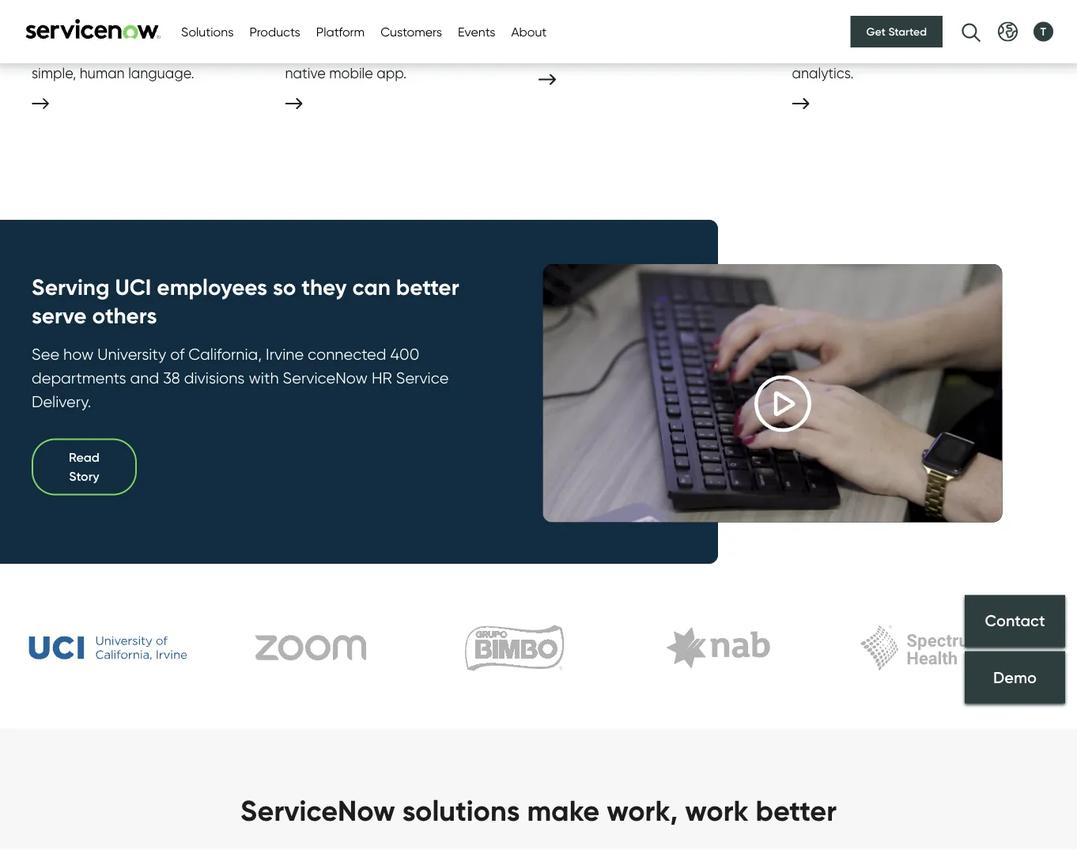 Task type: locate. For each thing, give the bounding box(es) containing it.
a
[[407, 40, 416, 57]]

and inside see how university of california, irvine connected 400 departments and 38 divisions with servicenow hr service delivery.
[[130, 368, 159, 387]]

servicenow
[[283, 368, 368, 387], [241, 793, 395, 828]]

work up learning.
[[603, 16, 633, 33]]

with down get
[[848, 40, 875, 57]]

faster
[[32, 16, 69, 33]]

1 vertical spatial servicenow
[[241, 793, 395, 828]]

intercept
[[32, 0, 90, 9]]

get
[[376, 0, 398, 9]]

contact
[[942, 21, 991, 36], [985, 611, 1045, 630]]

california,
[[189, 344, 262, 363]]

1 horizontal spatial work
[[685, 793, 749, 828]]

and
[[94, 0, 120, 9], [436, 0, 462, 9], [592, 0, 619, 9], [860, 16, 886, 33], [130, 368, 159, 387]]

better
[[396, 273, 459, 300], [756, 793, 837, 828]]

contact link
[[965, 595, 1066, 647]]

customers down simplify at top
[[497, 20, 559, 35]]

and right simplify at top
[[592, 0, 619, 9]]

and inside anticipate trends, prioritize resources, and continuously improve with real-time analytics.
[[860, 16, 886, 33]]

make down find
[[285, 16, 321, 33]]

with inside anticipate trends, prioritize resources, and continuously improve with real-time analytics.
[[848, 40, 875, 57]]

0 vertical spatial better
[[396, 273, 459, 300]]

resolve
[[124, 0, 169, 9]]

1 horizontal spatial platform
[[420, 20, 469, 35]]

0 vertical spatial work
[[603, 16, 633, 33]]

better inside serving uci employees so they can better serve others
[[396, 273, 459, 300]]

work inside "simplify and accelerate everyday work with built-in machine learning."
[[603, 16, 633, 33]]

1 horizontal spatial departments
[[285, 40, 370, 57]]

1 vertical spatial work
[[685, 793, 749, 828]]

and inside intercept and resolve issues faster with an intelligent chatbot that understands simple, human language.
[[94, 0, 120, 9]]

get started
[[867, 25, 927, 38]]

solutions
[[260, 20, 313, 35], [181, 24, 234, 39]]

platform
[[420, 20, 469, 35], [316, 24, 365, 39]]

solutions down find
[[260, 20, 313, 35]]

work for work,
[[685, 793, 749, 828]]

find answers, get help, and make requests across departments from a single, native mobile app. link
[[285, 0, 531, 109]]

0 horizontal spatial work
[[603, 16, 633, 33]]

0 horizontal spatial products
[[250, 24, 300, 39]]

intercept and resolve issues faster with an intelligent chatbot that understands simple, human language.
[[32, 0, 210, 82]]

solutions for solutions link
[[260, 20, 313, 35]]

with left an
[[72, 16, 99, 33]]

issues
[[172, 0, 210, 9]]

demo link
[[965, 651, 1066, 704]]

started
[[889, 25, 927, 38]]

get started link
[[851, 16, 943, 47]]

simplify and accelerate everyday work with built-in machine learning.
[[539, 0, 714, 57]]

servicenow image
[[24, 19, 162, 39]]

with down accelerate
[[637, 16, 664, 33]]

sales
[[994, 21, 1025, 36]]

with inside see how university of california, irvine connected 400 departments and 38 divisions with servicenow hr service delivery.
[[249, 368, 279, 387]]

0 horizontal spatial better
[[396, 273, 459, 300]]

platform for platform popup button
[[316, 24, 365, 39]]

0 vertical spatial make
[[285, 16, 321, 33]]

1 horizontal spatial customers
[[497, 20, 559, 35]]

0 horizontal spatial customers
[[381, 24, 442, 39]]

solutions link
[[260, 0, 313, 55]]

1 vertical spatial departments
[[32, 368, 126, 387]]

get
[[867, 25, 886, 38]]

0 horizontal spatial platform
[[316, 24, 365, 39]]

0 vertical spatial contact
[[942, 21, 991, 36]]

0 vertical spatial departments
[[285, 40, 370, 57]]

simplify
[[539, 0, 589, 9]]

1 horizontal spatial products
[[341, 20, 392, 35]]

delivery.
[[32, 392, 91, 411]]

1 horizontal spatial make
[[527, 793, 600, 828]]

work right the work,
[[685, 793, 749, 828]]

and down trends,
[[860, 16, 886, 33]]

1 horizontal spatial better
[[756, 793, 837, 828]]

0 horizontal spatial departments
[[32, 368, 126, 387]]

zoom logo image
[[219, 602, 404, 694]]

read
[[69, 450, 100, 465]]

an
[[103, 16, 120, 33]]

analytics.
[[792, 64, 854, 82]]

platform up single,
[[420, 20, 469, 35]]

1 horizontal spatial solutions
[[260, 20, 313, 35]]

customers up a
[[381, 24, 442, 39]]

prioritize
[[911, 0, 966, 9]]

serving uci employees so they can better serve others
[[32, 273, 459, 329]]

uci logo image
[[16, 602, 200, 695]]

departments
[[285, 40, 370, 57], [32, 368, 126, 387]]

built-
[[668, 16, 703, 33]]

with inside intercept and resolve issues faster with an intelligent chatbot that understands simple, human language.
[[72, 16, 99, 33]]

departments inside find answers, get help, and make requests across departments from a single, native mobile app.
[[285, 40, 370, 57]]

university
[[98, 344, 166, 363]]

trends,
[[863, 0, 908, 9]]

1 vertical spatial contact
[[985, 611, 1045, 630]]

make inside find answers, get help, and make requests across departments from a single, native mobile app.
[[285, 16, 321, 33]]

work,
[[607, 793, 678, 828]]

customers for 'customers' link
[[497, 20, 559, 35]]

products
[[341, 20, 392, 35], [250, 24, 300, 39]]

find answers, get help, and make requests across departments from a single, native mobile app.
[[285, 0, 462, 82]]

1 vertical spatial better
[[756, 793, 837, 828]]

with down irvine in the top left of the page
[[249, 368, 279, 387]]

platform down answers,
[[316, 24, 365, 39]]

products down find
[[250, 24, 300, 39]]

departments up native at left
[[285, 40, 370, 57]]

departments inside see how university of california, irvine connected 400 departments and 38 divisions with servicenow hr service delivery.
[[32, 368, 126, 387]]

so
[[273, 273, 296, 300]]

make
[[285, 16, 321, 33], [527, 793, 600, 828]]

experience
[[114, 18, 203, 39]]

servicenow inside see how university of california, irvine connected 400 departments and 38 divisions with servicenow hr service delivery.
[[283, 368, 368, 387]]

and down university
[[130, 368, 159, 387]]

demo
[[994, 668, 1037, 687]]

0 horizontal spatial make
[[285, 16, 321, 33]]

read story
[[69, 450, 100, 484]]

serve
[[32, 301, 87, 329]]

understands
[[120, 40, 201, 57]]

read story link
[[32, 439, 501, 495]]

and inside "simplify and accelerate everyday work with built-in machine learning."
[[592, 0, 619, 9]]

connected
[[308, 344, 386, 363]]

0 vertical spatial servicenow
[[283, 368, 368, 387]]

language.
[[128, 64, 194, 82]]

contact up the demo
[[985, 611, 1045, 630]]

departments down how
[[32, 368, 126, 387]]

intelligent
[[124, 16, 187, 33]]

1 vertical spatial make
[[527, 793, 600, 828]]

they
[[302, 273, 347, 300]]

solutions for solutions dropdown button
[[181, 24, 234, 39]]

work
[[603, 16, 633, 33], [685, 793, 749, 828]]

products up from
[[341, 20, 392, 35]]

solutions down issues
[[181, 24, 234, 39]]

38
[[163, 368, 180, 387]]

0 horizontal spatial solutions
[[181, 24, 234, 39]]

and right help,
[[436, 0, 462, 9]]

time
[[910, 40, 939, 57]]

with
[[72, 16, 99, 33], [637, 16, 664, 33], [848, 40, 875, 57], [249, 368, 279, 387]]

learning.
[[598, 40, 654, 57]]

customers
[[497, 20, 559, 35], [381, 24, 442, 39]]

irvine
[[266, 344, 304, 363]]

human
[[80, 64, 125, 82]]

make left the work,
[[527, 793, 600, 828]]

and up an
[[94, 0, 120, 9]]

contact down prioritize
[[942, 21, 991, 36]]

chatbot
[[32, 40, 85, 57]]

hr
[[372, 368, 392, 387]]

400
[[390, 344, 419, 363]]



Task type: vqa. For each thing, say whether or not it's contained in the screenshot.
Value on the top of page
no



Task type: describe. For each thing, give the bounding box(es) containing it.
bimbo logo image
[[423, 602, 607, 694]]

continuously
[[890, 16, 972, 33]]

solutions
[[402, 793, 520, 828]]

of
[[170, 344, 185, 363]]

resources,
[[792, 16, 857, 33]]

servicenow solutions make work, work better
[[241, 793, 837, 828]]

platform button
[[316, 22, 365, 41]]

departments for how
[[32, 368, 126, 387]]

can
[[352, 273, 391, 300]]

see
[[32, 344, 59, 363]]

everyday
[[539, 16, 599, 33]]

simplify and accelerate everyday work with built-in machine learning. link
[[539, 0, 784, 85]]

products for products popup button
[[250, 24, 300, 39]]

work for everyday
[[603, 16, 633, 33]]

platform for the platform link on the top left
[[420, 20, 469, 35]]

contact for contact sales
[[942, 21, 991, 36]]

about
[[511, 24, 547, 39]]

in
[[703, 16, 714, 33]]

employees
[[157, 273, 267, 300]]

customers button
[[381, 22, 442, 41]]

improve
[[792, 40, 844, 57]]

see how university of california, irvine connected 400 departments and 38 divisions with servicenow hr service delivery.
[[32, 344, 449, 411]]

anticipate trends, prioritize resources, and continuously improve with real-time analytics.
[[792, 0, 972, 82]]

serving
[[32, 273, 110, 300]]

requests
[[324, 16, 379, 33]]

anticipate
[[792, 0, 860, 9]]

uci
[[115, 273, 151, 300]]

spectrum health logo image
[[830, 602, 1014, 694]]

anticipate trends, prioritize resources, and continuously improve with real-time analytics. link
[[792, 0, 1038, 109]]

customers link
[[497, 0, 559, 55]]

real-
[[878, 40, 910, 57]]

mobile
[[329, 64, 373, 82]]

across
[[383, 16, 425, 33]]

products for products link
[[341, 20, 392, 35]]

accelerate
[[622, 0, 693, 9]]

read story button
[[32, 439, 137, 495]]

simple,
[[32, 64, 76, 82]]

help,
[[402, 0, 433, 9]]

products link
[[341, 0, 392, 55]]

products button
[[250, 22, 300, 41]]

with inside "simplify and accelerate everyday work with built-in machine learning."
[[637, 16, 664, 33]]

how
[[63, 344, 94, 363]]

employee experience
[[32, 18, 203, 39]]

video player region
[[543, 264, 1003, 523]]

single,
[[419, 40, 460, 57]]

events
[[458, 24, 496, 39]]

find
[[285, 0, 312, 9]]

native
[[285, 64, 326, 82]]

customers for customers 'popup button'
[[381, 24, 442, 39]]

story
[[69, 469, 99, 484]]

divisions
[[184, 368, 245, 387]]

events button
[[458, 22, 496, 41]]

and inside find answers, get help, and make requests across departments from a single, native mobile app.
[[436, 0, 462, 9]]

about button
[[511, 22, 547, 41]]

platform link
[[420, 0, 469, 59]]

intercept and resolve issues faster with an intelligent chatbot that understands simple, human language. link
[[32, 0, 277, 109]]

contact for contact
[[985, 611, 1045, 630]]

machine
[[539, 40, 595, 57]]

from
[[374, 40, 403, 57]]

contact sales
[[942, 21, 1025, 36]]

nab logo image
[[626, 602, 811, 694]]

that
[[88, 40, 116, 57]]

others
[[92, 301, 157, 329]]

app.
[[377, 64, 407, 82]]

service
[[396, 368, 449, 387]]

solutions button
[[181, 22, 234, 41]]

contact sales link
[[922, 9, 1046, 48]]

answers,
[[316, 0, 372, 9]]

departments for answers,
[[285, 40, 370, 57]]



